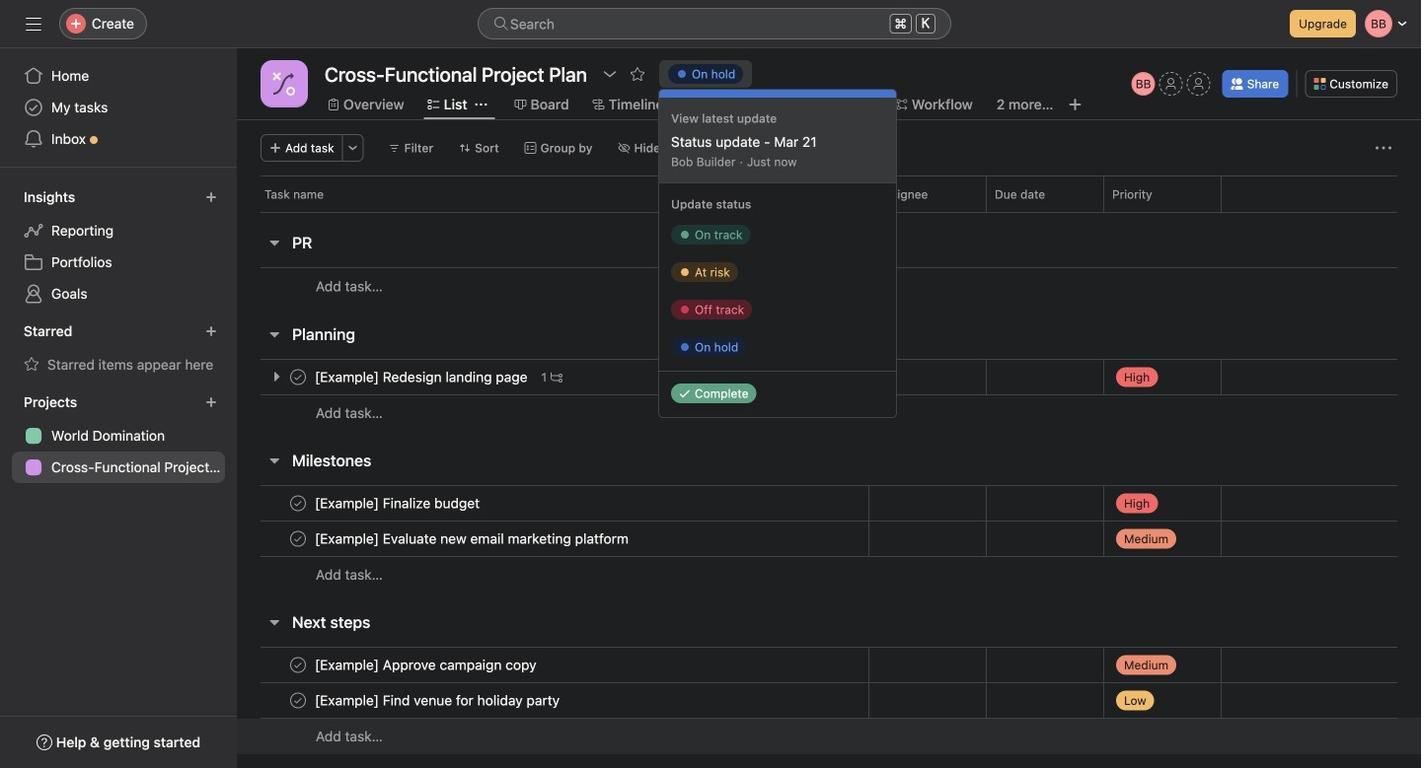Task type: locate. For each thing, give the bounding box(es) containing it.
task name text field inside [example] finalize budget cell
[[311, 494, 486, 514]]

1 vertical spatial task name text field
[[311, 494, 486, 514]]

mark complete image inside [example] approve campaign copy cell
[[286, 654, 310, 677]]

1 vertical spatial task name text field
[[311, 656, 542, 675]]

mark complete image inside [example] finalize budget cell
[[286, 492, 310, 516]]

add to starred image
[[630, 66, 645, 82]]

0 vertical spatial collapse task list for this group image
[[266, 235, 282, 251]]

Mark complete checkbox
[[286, 527, 310, 551]]

mark complete image
[[286, 527, 310, 551]]

menu item
[[659, 98, 896, 183]]

row
[[237, 176, 1421, 212], [261, 211, 1397, 213], [237, 267, 1421, 305], [237, 359, 1421, 396], [237, 395, 1421, 431], [237, 486, 1421, 522], [237, 521, 1421, 558], [237, 557, 1421, 593], [237, 647, 1421, 684], [237, 683, 1421, 719], [237, 718, 1421, 755]]

2 vertical spatial task name text field
[[311, 691, 566, 711]]

header milestones tree grid
[[237, 486, 1421, 593]]

2 vertical spatial collapse task list for this group image
[[266, 615, 282, 631]]

mark complete checkbox for task name text box inside the [example] find venue for holiday party cell
[[286, 689, 310, 713]]

1 vertical spatial collapse task list for this group image
[[266, 327, 282, 342]]

Mark complete checkbox
[[286, 366, 310, 389], [286, 492, 310, 516], [286, 654, 310, 677], [286, 689, 310, 713]]

collapse task list for this group image for header planning tree grid
[[266, 327, 282, 342]]

1 mark complete image from the top
[[286, 366, 310, 389]]

task name text field inside [example] redesign landing page cell
[[311, 368, 533, 387]]

0 vertical spatial task name text field
[[311, 529, 635, 549]]

[example] redesign landing page cell
[[237, 359, 868, 396]]

task name text field inside [example] evaluate new email marketing platform cell
[[311, 529, 635, 549]]

Task name text field
[[311, 529, 635, 549], [311, 656, 542, 675]]

None text field
[[320, 56, 592, 92]]

2 task name text field from the top
[[311, 494, 486, 514]]

projects element
[[0, 385, 237, 487]]

Task name text field
[[311, 368, 533, 387], [311, 494, 486, 514], [311, 691, 566, 711]]

Search tasks, projects, and more text field
[[478, 8, 951, 39]]

mark complete checkbox inside [example] find venue for holiday party cell
[[286, 689, 310, 713]]

3 task name text field from the top
[[311, 691, 566, 711]]

hide sidebar image
[[26, 16, 41, 32]]

2 mark complete image from the top
[[286, 492, 310, 516]]

None field
[[478, 8, 951, 39]]

1 task name text field from the top
[[311, 368, 533, 387]]

4 mark complete checkbox from the top
[[286, 689, 310, 713]]

header planning tree grid
[[237, 359, 1421, 431]]

[example] finalize budget cell
[[237, 486, 868, 522]]

mark complete image for [example] approve campaign copy cell
[[286, 654, 310, 677]]

task name text field inside [example] approve campaign copy cell
[[311, 656, 542, 675]]

mark complete checkbox inside [example] redesign landing page cell
[[286, 366, 310, 389]]

1 task name text field from the top
[[311, 529, 635, 549]]

collapse task list for this group image
[[266, 235, 282, 251], [266, 327, 282, 342], [266, 615, 282, 631]]

3 mark complete image from the top
[[286, 654, 310, 677]]

mark complete image
[[286, 366, 310, 389], [286, 492, 310, 516], [286, 654, 310, 677], [286, 689, 310, 713]]

1 mark complete checkbox from the top
[[286, 366, 310, 389]]

3 collapse task list for this group image from the top
[[266, 615, 282, 631]]

4 mark complete image from the top
[[286, 689, 310, 713]]

mark complete checkbox inside [example] finalize budget cell
[[286, 492, 310, 516]]

mark complete image inside [example] find venue for holiday party cell
[[286, 689, 310, 713]]

2 collapse task list for this group image from the top
[[266, 327, 282, 342]]

3 mark complete checkbox from the top
[[286, 654, 310, 677]]

line_and_symbols image
[[272, 72, 296, 96]]

starred element
[[0, 314, 237, 385]]

0 vertical spatial task name text field
[[311, 368, 533, 387]]

task name text field inside [example] find venue for holiday party cell
[[311, 691, 566, 711]]

insights element
[[0, 180, 237, 314]]

2 task name text field from the top
[[311, 656, 542, 675]]

mark complete checkbox for task name text box inside the [example] finalize budget cell
[[286, 492, 310, 516]]

collapse task list for this group image
[[266, 453, 282, 469]]

2 mark complete checkbox from the top
[[286, 492, 310, 516]]

mark complete checkbox inside [example] approve campaign copy cell
[[286, 654, 310, 677]]

more actions image
[[347, 142, 359, 154]]

menu
[[659, 90, 896, 417]]



Task type: vqa. For each thing, say whether or not it's contained in the screenshot.
1st Task name text field from the bottom
yes



Task type: describe. For each thing, give the bounding box(es) containing it.
task name text field for [example] find venue for holiday party cell
[[311, 691, 566, 711]]

[example] approve campaign copy cell
[[237, 647, 868, 684]]

add items to starred image
[[205, 326, 217, 337]]

task name text field for mark complete icon
[[311, 529, 635, 549]]

tab actions image
[[475, 99, 487, 111]]

collapse task list for this group image for header next steps tree grid
[[266, 615, 282, 631]]

1 subtask image
[[551, 372, 563, 383]]

1 collapse task list for this group image from the top
[[266, 235, 282, 251]]

mark complete checkbox for task name text field in [example] approve campaign copy cell
[[286, 654, 310, 677]]

more actions image
[[1376, 140, 1391, 156]]

task name text field for [example] finalize budget cell
[[311, 494, 486, 514]]

expand subtask list for the task [example] redesign landing page image
[[268, 369, 284, 385]]

mark complete image for [example] find venue for holiday party cell
[[286, 689, 310, 713]]

[example] evaluate new email marketing platform cell
[[237, 521, 868, 558]]

new project or portfolio image
[[205, 397, 217, 409]]

manage project members image
[[1132, 72, 1155, 96]]

new insights image
[[205, 191, 217, 203]]

task name text field for mark complete image inside [example] approve campaign copy cell
[[311, 656, 542, 675]]

add tab image
[[1067, 97, 1083, 112]]

[example] find venue for holiday party cell
[[237, 683, 868, 719]]

header next steps tree grid
[[237, 647, 1421, 755]]

show options image
[[602, 66, 618, 82]]

mark complete image for [example] finalize budget cell
[[286, 492, 310, 516]]

global element
[[0, 48, 237, 167]]



